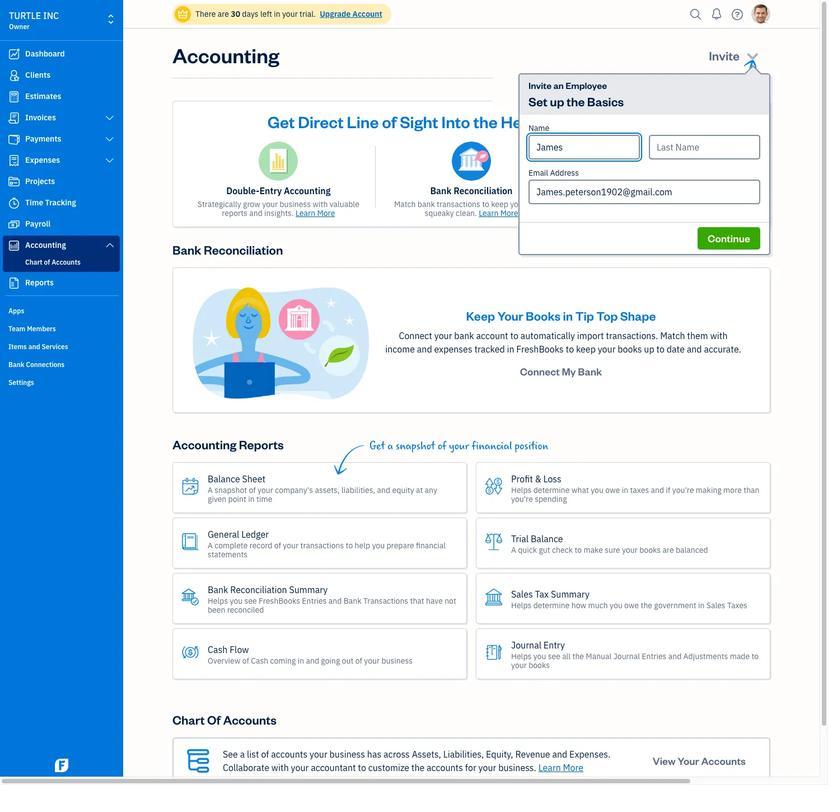 Task type: vqa. For each thing, say whether or not it's contained in the screenshot.
Apple Owner
no



Task type: describe. For each thing, give the bounding box(es) containing it.
has
[[367, 749, 381, 760]]

liabilities,
[[342, 485, 375, 495]]

project image
[[7, 176, 21, 188]]

in inside balance sheet a snapshot of your company's assets, liabilities, and equity at any given point in time
[[248, 494, 255, 504]]

the inside see a list of accounts your business has across assets, liabilities, equity, revenue and expenses. collaborate with your accountant to customize the accounts for your business.
[[411, 763, 425, 774]]

with inside see a list of accounts your business has across assets, liabilities, equity, revenue and expenses. collaborate with your accountant to customize the accounts for your business.
[[271, 763, 289, 774]]

report image
[[7, 278, 21, 289]]

chart of accounts
[[25, 258, 81, 267]]

list
[[247, 749, 259, 760]]

government
[[654, 601, 696, 611]]

continue
[[708, 232, 750, 245]]

entries inside journal entry helps you see all the manual journal entries and adjustments made to your books
[[642, 652, 667, 662]]

1 vertical spatial reconciliation
[[204, 242, 283, 258]]

1 horizontal spatial reports
[[239, 437, 284, 452]]

to inside journal entry helps you see all the manual journal entries and adjustments made to your books
[[752, 652, 759, 662]]

how
[[572, 601, 586, 611]]

squeaky
[[425, 208, 454, 218]]

accounts inside journal entries and chart of accounts create journal entries and edit accounts in the chart of accounts with
[[693, 199, 725, 209]]

of
[[207, 712, 221, 728]]

connect my bank
[[520, 365, 602, 378]]

journal up the create
[[586, 185, 618, 197]]

keep
[[466, 308, 495, 324]]

clean.
[[456, 208, 477, 218]]

turtle
[[9, 10, 41, 21]]

projects link
[[3, 172, 120, 192]]

transactions.
[[606, 330, 658, 342]]

a for general ledger
[[208, 541, 213, 551]]

statements
[[208, 550, 248, 560]]

profit
[[511, 473, 533, 485]]

learn more for double-entry accounting
[[296, 208, 335, 218]]

journal right the create
[[608, 199, 634, 209]]

journal right manual
[[613, 652, 640, 662]]

settings
[[8, 379, 34, 387]]

connect your bank account to begin matching your bank transactions image
[[191, 286, 370, 400]]

1 horizontal spatial you're
[[672, 485, 694, 495]]

see
[[223, 749, 238, 760]]

have
[[426, 596, 443, 606]]

chart left of on the bottom of the page
[[172, 712, 205, 728]]

0 horizontal spatial accounts
[[271, 749, 308, 760]]

see inside journal entry helps you see all the manual journal entries and adjustments made to your books
[[548, 652, 560, 662]]

journal entries and chart of accounts image
[[645, 142, 684, 181]]

First Name text field
[[529, 135, 640, 160]]

30
[[231, 9, 240, 19]]

entry for journal
[[544, 640, 565, 651]]

with inside 'connect your bank account to automatically import transactions. match them with income and expenses tracked in freshbooks to keep your books up to date and accurate.'
[[710, 330, 728, 342]]

time tracking
[[25, 198, 76, 208]]

payroll
[[25, 219, 51, 229]]

bank reconciliation summary helps you see freshbooks entries and bank transactions that have not been reconciled
[[208, 584, 456, 615]]

team members
[[8, 325, 56, 333]]

a for trial balance
[[511, 545, 516, 555]]

learn for entry
[[296, 208, 315, 218]]

going
[[321, 656, 340, 666]]

journal down tax
[[511, 640, 541, 651]]

view
[[653, 755, 676, 768]]

reconciliation inside bank reconciliation summary helps you see freshbooks entries and bank transactions that have not been reconciled
[[230, 584, 287, 596]]

the inside journal entry helps you see all the manual journal entries and adjustments made to your books
[[573, 652, 584, 662]]

to inside see a list of accounts your business has across assets, liabilities, equity, revenue and expenses. collaborate with your accountant to customize the accounts for your business.
[[358, 763, 366, 774]]

close image
[[750, 109, 763, 122]]

projects
[[25, 176, 55, 186]]

address
[[550, 168, 579, 178]]

in left tip
[[563, 308, 573, 324]]

summary for bank reconciliation summary
[[289, 584, 328, 596]]

dashboard link
[[3, 44, 120, 64]]

trial
[[511, 533, 529, 545]]

keep inside 'connect your bank account to automatically import transactions. match them with income and expenses tracked in freshbooks to keep your books up to date and accurate.'
[[576, 344, 596, 355]]

you inside sales tax summary helps determine how much you owe the government in sales taxes
[[610, 601, 623, 611]]

crown image
[[177, 8, 189, 20]]

items
[[8, 343, 27, 351]]

your inside strategically grow your business with valuable reports and insights.
[[262, 199, 278, 209]]

up inside invite an employee set up the basics
[[550, 94, 564, 109]]

bank inside "link"
[[8, 361, 24, 369]]

made
[[730, 652, 750, 662]]

chevron large down image for invoices
[[104, 114, 115, 123]]

chart image
[[7, 240, 21, 251]]

summary for sales tax summary
[[551, 589, 590, 600]]

with inside strategically grow your business with valuable reports and insights.
[[313, 199, 328, 209]]

and right income
[[417, 344, 432, 355]]

bank up 'been'
[[208, 584, 228, 596]]

spending
[[535, 494, 567, 504]]

tip
[[575, 308, 594, 324]]

email
[[529, 168, 548, 178]]

to right account
[[510, 330, 518, 342]]

estimates link
[[3, 87, 120, 107]]

the inside invite an employee set up the basics
[[567, 94, 585, 109]]

search image
[[687, 6, 705, 23]]

0 vertical spatial your
[[571, 111, 606, 132]]

equity
[[392, 485, 414, 495]]

there
[[195, 9, 216, 19]]

members
[[27, 325, 56, 333]]

general ledger a complete record of your transactions to help you prepare financial statements
[[208, 529, 446, 560]]

go to help image
[[728, 6, 746, 23]]

at
[[416, 485, 423, 495]]

sight
[[400, 111, 438, 132]]

0 horizontal spatial are
[[218, 9, 229, 19]]

and left edit
[[662, 199, 676, 209]]

double-entry accounting image
[[259, 142, 298, 181]]

get for get a snapshot of your financial position
[[370, 440, 385, 453]]

2 horizontal spatial learn more
[[538, 763, 584, 774]]

match inside 'connect your bank account to automatically import transactions. match them with income and expenses tracked in freshbooks to keep your books up to date and accurate.'
[[660, 330, 685, 342]]

tax
[[535, 589, 549, 600]]

line
[[347, 111, 379, 132]]

time
[[256, 494, 272, 504]]

check
[[552, 545, 573, 555]]

balanced
[[676, 545, 708, 555]]

chart down enter an email address text field
[[586, 208, 605, 218]]

and inside journal entry helps you see all the manual journal entries and adjustments made to your books
[[668, 652, 682, 662]]

helps for profit & loss
[[511, 485, 532, 495]]

expense image
[[7, 155, 21, 166]]

you inside journal entry helps you see all the manual journal entries and adjustments made to your books
[[533, 652, 546, 662]]

reports inside main element
[[25, 278, 54, 288]]

determine for loss
[[533, 485, 570, 495]]

valuable
[[330, 199, 359, 209]]

accounting reports
[[172, 437, 284, 452]]

chevron large down image for expenses
[[104, 156, 115, 165]]

1 vertical spatial bank reconciliation
[[172, 242, 283, 258]]

payments link
[[3, 129, 120, 150]]

expenses
[[25, 155, 60, 165]]

trial.
[[300, 9, 316, 19]]

insights.
[[264, 208, 294, 218]]

balance inside trial balance a quick gut check to make sure your books are balanced
[[531, 533, 563, 545]]

to inside match bank transactions to keep your books squeaky clean.
[[482, 199, 489, 209]]

them
[[687, 330, 708, 342]]

team members link
[[3, 320, 120, 337]]

freshbooks inside 'connect your bank account to automatically import transactions. match them with income and expenses tracked in freshbooks to keep your books up to date and accurate.'
[[516, 344, 564, 355]]

a for see
[[240, 749, 245, 760]]

trial balance a quick gut check to make sure your books are balanced
[[511, 533, 708, 555]]

general
[[208, 529, 239, 540]]

business
[[609, 111, 675, 132]]

settings link
[[3, 374, 120, 391]]

owe inside sales tax summary helps determine how much you owe the government in sales taxes
[[624, 601, 639, 611]]

connect my bank button
[[510, 361, 612, 383]]

and down them
[[687, 344, 702, 355]]

chevron large down image for accounting
[[104, 241, 115, 250]]

entries down journal entries and chart of accounts image
[[620, 185, 649, 197]]

shape
[[620, 308, 656, 324]]

payments
[[25, 134, 61, 144]]

been
[[208, 605, 225, 615]]

helps for sales tax summary
[[511, 601, 532, 611]]

0 vertical spatial financial
[[472, 440, 512, 453]]

invite an employee set up the basics
[[529, 80, 624, 109]]

grow
[[243, 199, 260, 209]]

to up my
[[566, 344, 574, 355]]

get for get direct line of sight into the health of your business
[[267, 111, 295, 132]]

transactions inside general ledger a complete record of your transactions to help you prepare financial statements
[[300, 541, 344, 551]]

and inside cash flow overview of cash coming in and going out of your business
[[306, 656, 319, 666]]

connections
[[26, 361, 65, 369]]

0 horizontal spatial sales
[[511, 589, 533, 600]]

entries left edit
[[636, 199, 661, 209]]

left
[[260, 9, 272, 19]]

you inside bank reconciliation summary helps you see freshbooks entries and bank transactions that have not been reconciled
[[230, 596, 243, 606]]

invoice image
[[7, 113, 21, 124]]

bank left transactions
[[344, 596, 362, 606]]

expenses link
[[3, 151, 120, 171]]

and inside see a list of accounts your business has across assets, liabilities, equity, revenue and expenses. collaborate with your accountant to customize the accounts for your business.
[[552, 749, 567, 760]]

books inside 'connect your bank account to automatically import transactions. match them with income and expenses tracked in freshbooks to keep your books up to date and accurate.'
[[618, 344, 642, 355]]

and inside main element
[[28, 343, 40, 351]]

than
[[744, 485, 760, 495]]

freshbooks inside bank reconciliation summary helps you see freshbooks entries and bank transactions that have not been reconciled
[[259, 596, 300, 606]]

connect for my
[[520, 365, 560, 378]]

reports link
[[3, 273, 120, 293]]

adjustments
[[683, 652, 728, 662]]

0 vertical spatial reconciliation
[[454, 185, 513, 197]]

chart of accounts image
[[187, 748, 209, 775]]

client image
[[7, 70, 21, 81]]

business inside cash flow overview of cash coming in and going out of your business
[[382, 656, 413, 666]]

services
[[42, 343, 68, 351]]

learn for reconciliation
[[479, 208, 499, 218]]

the inside journal entries and chart of accounts create journal entries and edit accounts in the chart of accounts with
[[735, 199, 746, 209]]

the right into
[[473, 111, 498, 132]]

income
[[385, 344, 415, 355]]

collaborate
[[223, 763, 269, 774]]

transactions inside match bank transactions to keep your books squeaky clean.
[[437, 199, 480, 209]]

set
[[529, 94, 548, 109]]

and inside bank reconciliation summary helps you see freshbooks entries and bank transactions that have not been reconciled
[[329, 596, 342, 606]]

more
[[723, 485, 742, 495]]

0 horizontal spatial cash
[[208, 644, 228, 655]]

owner
[[9, 22, 30, 31]]

liabilities,
[[443, 749, 484, 760]]

strategically
[[198, 199, 241, 209]]

manual
[[586, 652, 612, 662]]

match inside match bank transactions to keep your books squeaky clean.
[[394, 199, 416, 209]]

taxes
[[727, 601, 747, 611]]



Task type: locate. For each thing, give the bounding box(es) containing it.
0 vertical spatial a
[[388, 440, 393, 453]]

1 vertical spatial chevron large down image
[[104, 156, 115, 165]]

connect your bank account to automatically import transactions. match them with income and expenses tracked in freshbooks to keep your books up to date and accurate.
[[385, 330, 741, 355]]

books down 'email'
[[528, 199, 549, 209]]

1 vertical spatial are
[[663, 545, 674, 555]]

helps inside sales tax summary helps determine how much you owe the government in sales taxes
[[511, 601, 532, 611]]

2 vertical spatial accounts
[[427, 763, 463, 774]]

of inside main element
[[44, 258, 50, 267]]

in inside 'connect your bank account to automatically import transactions. match them with income and expenses tracked in freshbooks to keep your books up to date and accurate.'
[[507, 344, 514, 355]]

see inside bank reconciliation summary helps you see freshbooks entries and bank transactions that have not been reconciled
[[244, 596, 257, 606]]

basics
[[587, 94, 624, 109]]

in right left
[[274, 9, 280, 19]]

sales left tax
[[511, 589, 533, 600]]

not
[[445, 596, 456, 606]]

0 vertical spatial up
[[550, 94, 564, 109]]

up
[[550, 94, 564, 109], [644, 344, 654, 355]]

bank up expenses
[[454, 330, 474, 342]]

0 vertical spatial freshbooks
[[516, 344, 564, 355]]

0 horizontal spatial learn
[[296, 208, 315, 218]]

snapshot inside balance sheet a snapshot of your company's assets, liabilities, and equity at any given point in time
[[215, 485, 247, 495]]

view your accounts
[[653, 755, 746, 768]]

1 vertical spatial a
[[240, 749, 245, 760]]

0 horizontal spatial reports
[[25, 278, 54, 288]]

match
[[394, 199, 416, 209], [660, 330, 685, 342]]

expenses.
[[569, 749, 611, 760]]

1 vertical spatial your
[[497, 308, 523, 324]]

in right tracked
[[507, 344, 514, 355]]

the right all
[[573, 652, 584, 662]]

business inside strategically grow your business with valuable reports and insights.
[[280, 199, 311, 209]]

for
[[465, 763, 476, 774]]

0 vertical spatial see
[[244, 596, 257, 606]]

apps link
[[3, 302, 120, 319]]

0 vertical spatial bank reconciliation
[[430, 185, 513, 197]]

2 horizontal spatial accounts
[[693, 199, 725, 209]]

snapshot up at at right bottom
[[396, 440, 435, 453]]

reports up sheet
[[239, 437, 284, 452]]

1 vertical spatial bank
[[454, 330, 474, 342]]

bank reconciliation
[[430, 185, 513, 197], [172, 242, 283, 258]]

accounts for chart of accounts
[[223, 712, 277, 728]]

the
[[567, 94, 585, 109], [473, 111, 498, 132], [735, 199, 746, 209], [641, 601, 652, 611], [573, 652, 584, 662], [411, 763, 425, 774]]

2 vertical spatial business
[[330, 749, 365, 760]]

freshbooks image
[[53, 759, 71, 773]]

accurate.
[[704, 344, 741, 355]]

1 horizontal spatial learn
[[479, 208, 499, 218]]

loss
[[543, 473, 562, 485]]

bank reconciliation image
[[452, 142, 491, 181]]

learn more link
[[538, 763, 584, 774]]

balance up gut
[[531, 533, 563, 545]]

0 vertical spatial sales
[[511, 589, 533, 600]]

1 vertical spatial accounts
[[271, 749, 308, 760]]

and left equity
[[377, 485, 390, 495]]

entry for double-
[[260, 185, 282, 197]]

tracked
[[475, 344, 505, 355]]

accounts for view your accounts
[[701, 755, 746, 768]]

learn more down revenue
[[538, 763, 584, 774]]

bank
[[418, 199, 435, 209], [454, 330, 474, 342]]

assets,
[[315, 485, 340, 495]]

learn more right 'clean.'
[[479, 208, 518, 218]]

1 vertical spatial entry
[[544, 640, 565, 651]]

to
[[482, 199, 489, 209], [510, 330, 518, 342], [566, 344, 574, 355], [657, 344, 665, 355], [346, 541, 353, 551], [575, 545, 582, 555], [752, 652, 759, 662], [358, 763, 366, 774]]

there are 30 days left in your trial. upgrade account
[[195, 9, 382, 19]]

chevron large down image
[[104, 114, 115, 123], [104, 156, 115, 165], [104, 241, 115, 250]]

chart inside main element
[[25, 258, 42, 267]]

owe right much
[[624, 601, 639, 611]]

bank left 'clean.'
[[418, 199, 435, 209]]

0 vertical spatial business
[[280, 199, 311, 209]]

the inside sales tax summary helps determine how much you owe the government in sales taxes
[[641, 601, 652, 611]]

match bank transactions to keep your books squeaky clean.
[[394, 199, 549, 218]]

books inside match bank transactions to keep your books squeaky clean.
[[528, 199, 549, 209]]

invite inside invite an employee set up the basics
[[529, 80, 552, 91]]

1 horizontal spatial connect
[[520, 365, 560, 378]]

reconciliation down reports
[[204, 242, 283, 258]]

1 vertical spatial connect
[[520, 365, 560, 378]]

your up first name text box
[[571, 111, 606, 132]]

your for keep your books in tip top shape
[[497, 308, 523, 324]]

2 horizontal spatial learn
[[538, 763, 561, 774]]

determine for summary
[[533, 601, 570, 611]]

entries inside bank reconciliation summary helps you see freshbooks entries and bank transactions that have not been reconciled
[[302, 596, 327, 606]]

you inside profit & loss helps determine what you owe in taxes and if you're making more than you're spending
[[591, 485, 604, 495]]

your inside balance sheet a snapshot of your company's assets, liabilities, and equity at any given point in time
[[258, 485, 273, 495]]

you left all
[[533, 652, 546, 662]]

0 horizontal spatial invite
[[529, 80, 552, 91]]

0 horizontal spatial transactions
[[300, 541, 344, 551]]

1 horizontal spatial transactions
[[437, 199, 480, 209]]

an
[[553, 80, 564, 91]]

1 vertical spatial get
[[370, 440, 385, 453]]

0 horizontal spatial you're
[[511, 494, 533, 504]]

record
[[250, 541, 272, 551]]

2 vertical spatial your
[[678, 755, 699, 768]]

0 vertical spatial reports
[[25, 278, 54, 288]]

2 horizontal spatial business
[[382, 656, 413, 666]]

bank inside 'connect your bank account to automatically import transactions. match them with income and expenses tracked in freshbooks to keep your books up to date and accurate.'
[[454, 330, 474, 342]]

chevron large down image down chevron large down icon
[[104, 156, 115, 165]]

0 horizontal spatial snapshot
[[215, 485, 247, 495]]

accounts inside main element
[[52, 258, 81, 267]]

learn right 'clean.'
[[479, 208, 499, 218]]

point
[[228, 494, 246, 504]]

2 chevron large down image from the top
[[104, 156, 115, 165]]

to inside trial balance a quick gut check to make sure your books are balanced
[[575, 545, 582, 555]]

accounts
[[704, 185, 743, 197], [616, 208, 648, 218], [52, 258, 81, 267], [223, 712, 277, 728], [701, 755, 746, 768]]

0 vertical spatial balance
[[208, 473, 240, 485]]

accounting
[[172, 42, 279, 68], [284, 185, 331, 197], [25, 240, 66, 250], [172, 437, 237, 452]]

helps left all
[[511, 652, 532, 662]]

0 horizontal spatial your
[[497, 308, 523, 324]]

balance inside balance sheet a snapshot of your company's assets, liabilities, and equity at any given point in time
[[208, 473, 240, 485]]

business down the double-entry accounting
[[280, 199, 311, 209]]

Last Name text field
[[649, 135, 760, 160]]

summary down general ledger a complete record of your transactions to help you prepare financial statements
[[289, 584, 328, 596]]

financial inside general ledger a complete record of your transactions to help you prepare financial statements
[[416, 541, 446, 551]]

1 vertical spatial freshbooks
[[259, 596, 300, 606]]

create
[[583, 199, 606, 209]]

in left the taxes at the bottom right of page
[[622, 485, 628, 495]]

determine
[[533, 485, 570, 495], [533, 601, 570, 611]]

summary up how
[[551, 589, 590, 600]]

dashboard image
[[7, 49, 21, 60]]

1 vertical spatial reports
[[239, 437, 284, 452]]

1 vertical spatial transactions
[[300, 541, 344, 551]]

books inside trial balance a quick gut check to make sure your books are balanced
[[640, 545, 661, 555]]

accounts down assets,
[[427, 763, 463, 774]]

in right government
[[698, 601, 705, 611]]

with right the collaborate
[[271, 763, 289, 774]]

0 vertical spatial bank
[[418, 199, 435, 209]]

0 horizontal spatial bank
[[418, 199, 435, 209]]

bank up squeaky
[[430, 185, 452, 197]]

more right 'clean.'
[[500, 208, 518, 218]]

reports
[[25, 278, 54, 288], [239, 437, 284, 452]]

1 determine from the top
[[533, 485, 570, 495]]

0 horizontal spatial entry
[[260, 185, 282, 197]]

learn more for bank reconciliation
[[479, 208, 518, 218]]

a left "list"
[[240, 749, 245, 760]]

1 horizontal spatial match
[[660, 330, 685, 342]]

in up continue
[[727, 199, 733, 209]]

2 horizontal spatial your
[[678, 755, 699, 768]]

chevrondown image
[[745, 48, 760, 63]]

cash flow overview of cash coming in and going out of your business
[[208, 644, 413, 666]]

chevron large down image inside invoices link
[[104, 114, 115, 123]]

payroll link
[[3, 214, 120, 235]]

chevron large down image up chart of accounts link
[[104, 241, 115, 250]]

accounts for chart of accounts
[[52, 258, 81, 267]]

clients link
[[3, 66, 120, 86]]

payment image
[[7, 134, 21, 145]]

bank down 'strategically'
[[172, 242, 201, 258]]

determine down loss
[[533, 485, 570, 495]]

0 horizontal spatial see
[[244, 596, 257, 606]]

0 vertical spatial determine
[[533, 485, 570, 495]]

business right out
[[382, 656, 413, 666]]

learn more right insights.
[[296, 208, 335, 218]]

2 vertical spatial chevron large down image
[[104, 241, 115, 250]]

more for double-entry accounting
[[317, 208, 335, 218]]

owe inside profit & loss helps determine what you owe in taxes and if you're making more than you're spending
[[605, 485, 620, 495]]

1 horizontal spatial invite
[[709, 48, 740, 63]]

0 horizontal spatial freshbooks
[[259, 596, 300, 606]]

chevron large down image
[[104, 135, 115, 144]]

to left date
[[657, 344, 665, 355]]

1 horizontal spatial balance
[[531, 533, 563, 545]]

are inside trial balance a quick gut check to make sure your books are balanced
[[663, 545, 674, 555]]

see right 'been'
[[244, 596, 257, 606]]

summary inside bank reconciliation summary helps you see freshbooks entries and bank transactions that have not been reconciled
[[289, 584, 328, 596]]

0 horizontal spatial keep
[[491, 199, 508, 209]]

and inside profit & loss helps determine what you owe in taxes and if you're making more than you're spending
[[651, 485, 664, 495]]

continue button
[[698, 227, 760, 250]]

1 vertical spatial business
[[382, 656, 413, 666]]

up down an
[[550, 94, 564, 109]]

sales tax summary helps determine how much you owe the government in sales taxes
[[511, 589, 747, 611]]

are left 30
[[218, 9, 229, 19]]

1 vertical spatial up
[[644, 344, 654, 355]]

all
[[562, 652, 571, 662]]

accounting inside main element
[[25, 240, 66, 250]]

connect up income
[[399, 330, 432, 342]]

0 vertical spatial snapshot
[[396, 440, 435, 453]]

reconciliation up match bank transactions to keep your books squeaky clean.
[[454, 185, 513, 197]]

and down journal entries and chart of accounts image
[[651, 185, 667, 197]]

books inside journal entry helps you see all the manual journal entries and adjustments made to your books
[[529, 660, 550, 671]]

the left government
[[641, 601, 652, 611]]

0 vertical spatial get
[[267, 111, 295, 132]]

invite up set
[[529, 80, 552, 91]]

of inside general ledger a complete record of your transactions to help you prepare financial statements
[[274, 541, 281, 551]]

1 horizontal spatial financial
[[472, 440, 512, 453]]

your inside journal entry helps you see all the manual journal entries and adjustments made to your books
[[511, 660, 527, 671]]

0 vertical spatial match
[[394, 199, 416, 209]]

the down employee in the right of the page
[[567, 94, 585, 109]]

timer image
[[7, 198, 21, 209]]

sure
[[605, 545, 620, 555]]

inc
[[43, 10, 59, 21]]

books left all
[[529, 660, 550, 671]]

business inside see a list of accounts your business has across assets, liabilities, equity, revenue and expenses. collaborate with your accountant to customize the accounts for your business.
[[330, 749, 365, 760]]

bank inside button
[[578, 365, 602, 378]]

get up liabilities,
[[370, 440, 385, 453]]

invite
[[709, 48, 740, 63], [529, 80, 552, 91]]

1 horizontal spatial learn more
[[479, 208, 518, 218]]

balance up given
[[208, 473, 240, 485]]

a inside trial balance a quick gut check to make sure your books are balanced
[[511, 545, 516, 555]]

entries
[[620, 185, 649, 197], [636, 199, 661, 209], [302, 596, 327, 606], [642, 652, 667, 662]]

customize
[[368, 763, 409, 774]]

a for get
[[388, 440, 393, 453]]

&
[[535, 473, 541, 485]]

1 vertical spatial cash
[[251, 656, 268, 666]]

invite for invite
[[709, 48, 740, 63]]

what
[[572, 485, 589, 495]]

to left help
[[346, 541, 353, 551]]

connect for your
[[399, 330, 432, 342]]

0 horizontal spatial more
[[317, 208, 335, 218]]

in right 'coming'
[[298, 656, 304, 666]]

summary inside sales tax summary helps determine how much you owe the government in sales taxes
[[551, 589, 590, 600]]

the down assets,
[[411, 763, 425, 774]]

helps for bank reconciliation summary
[[208, 596, 228, 606]]

your inside match bank transactions to keep your books squeaky clean.
[[510, 199, 526, 209]]

business.
[[498, 763, 536, 774]]

strategically grow your business with valuable reports and insights.
[[198, 199, 359, 218]]

of inside see a list of accounts your business has across assets, liabilities, equity, revenue and expenses. collaborate with your accountant to customize the accounts for your business.
[[261, 749, 269, 760]]

make
[[584, 545, 603, 555]]

0 vertical spatial accounts
[[693, 199, 725, 209]]

a inside general ledger a complete record of your transactions to help you prepare financial statements
[[208, 541, 213, 551]]

2 determine from the top
[[533, 601, 570, 611]]

to left make
[[575, 545, 582, 555]]

business up accountant on the bottom
[[330, 749, 365, 760]]

learn right insights.
[[296, 208, 315, 218]]

the up continue
[[735, 199, 746, 209]]

invite inside dropdown button
[[709, 48, 740, 63]]

1 vertical spatial balance
[[531, 533, 563, 545]]

1 horizontal spatial bank reconciliation
[[430, 185, 513, 197]]

get left direct
[[267, 111, 295, 132]]

0 horizontal spatial get
[[267, 111, 295, 132]]

0 horizontal spatial owe
[[605, 485, 620, 495]]

more for bank reconciliation
[[500, 208, 518, 218]]

of inside balance sheet a snapshot of your company's assets, liabilities, and equity at any given point in time
[[249, 485, 256, 495]]

transactions down bank reconciliation "image" at right top
[[437, 199, 480, 209]]

edit
[[678, 199, 691, 209]]

chart up edit
[[669, 185, 692, 197]]

your inside general ledger a complete record of your transactions to help you prepare financial statements
[[283, 541, 299, 551]]

and
[[651, 185, 667, 197], [662, 199, 676, 209], [249, 208, 262, 218], [28, 343, 40, 351], [417, 344, 432, 355], [687, 344, 702, 355], [377, 485, 390, 495], [651, 485, 664, 495], [329, 596, 342, 606], [668, 652, 682, 662], [306, 656, 319, 666], [552, 749, 567, 760]]

0 horizontal spatial match
[[394, 199, 416, 209]]

and right 'items' at the left of page
[[28, 343, 40, 351]]

ledger
[[241, 529, 269, 540]]

helps down "quick"
[[511, 601, 532, 611]]

1 horizontal spatial see
[[548, 652, 560, 662]]

1 horizontal spatial get
[[370, 440, 385, 453]]

entry inside journal entry helps you see all the manual journal entries and adjustments made to your books
[[544, 640, 565, 651]]

money image
[[7, 219, 21, 230]]

your right view
[[678, 755, 699, 768]]

snapshot down sheet
[[215, 485, 247, 495]]

in inside sales tax summary helps determine how much you owe the government in sales taxes
[[698, 601, 705, 611]]

Enter an email address text field
[[529, 180, 760, 204]]

1 vertical spatial sales
[[707, 601, 726, 611]]

and inside balance sheet a snapshot of your company's assets, liabilities, and equity at any given point in time
[[377, 485, 390, 495]]

view your accounts link
[[643, 750, 756, 773]]

to right "made" on the right of page
[[752, 652, 759, 662]]

balance sheet a snapshot of your company's assets, liabilities, and equity at any given point in time
[[208, 473, 437, 504]]

helps inside journal entry helps you see all the manual journal entries and adjustments made to your books
[[511, 652, 532, 662]]

a inside see a list of accounts your business has across assets, liabilities, equity, revenue and expenses. collaborate with your accountant to customize the accounts for your business.
[[240, 749, 245, 760]]

2 vertical spatial reconciliation
[[230, 584, 287, 596]]

determine inside sales tax summary helps determine how much you owe the government in sales taxes
[[533, 601, 570, 611]]

financial right prepare
[[416, 541, 446, 551]]

1 horizontal spatial sales
[[707, 601, 726, 611]]

entry up all
[[544, 640, 565, 651]]

and up the learn more link
[[552, 749, 567, 760]]

1 vertical spatial keep
[[576, 344, 596, 355]]

entries up cash flow overview of cash coming in and going out of your business
[[302, 596, 327, 606]]

financial left position
[[472, 440, 512, 453]]

you right help
[[372, 541, 385, 551]]

in left the time
[[248, 494, 255, 504]]

chart down accounting link
[[25, 258, 42, 267]]

and left 'adjustments'
[[668, 652, 682, 662]]

1 horizontal spatial freshbooks
[[516, 344, 564, 355]]

to inside general ledger a complete record of your transactions to help you prepare financial statements
[[346, 541, 353, 551]]

keep your books in tip top shape
[[466, 308, 656, 324]]

cash up overview
[[208, 644, 228, 655]]

you inside general ledger a complete record of your transactions to help you prepare financial statements
[[372, 541, 385, 551]]

out
[[342, 656, 354, 666]]

main element
[[0, 0, 151, 777]]

your up account
[[497, 308, 523, 324]]

1 horizontal spatial your
[[571, 111, 606, 132]]

notifications image
[[708, 3, 726, 25]]

balance
[[208, 473, 240, 485], [531, 533, 563, 545]]

a down general
[[208, 541, 213, 551]]

1 horizontal spatial snapshot
[[396, 440, 435, 453]]

up down the transactions.
[[644, 344, 654, 355]]

chevron large down image inside the expenses link
[[104, 156, 115, 165]]

upgrade
[[320, 9, 351, 19]]

entry up strategically grow your business with valuable reports and insights.
[[260, 185, 282, 197]]

bank right my
[[578, 365, 602, 378]]

you right much
[[610, 601, 623, 611]]

transactions
[[363, 596, 408, 606]]

1 horizontal spatial owe
[[624, 601, 639, 611]]

are left balanced
[[663, 545, 674, 555]]

1 horizontal spatial keep
[[576, 344, 596, 355]]

your for view your accounts
[[678, 755, 699, 768]]

quick
[[518, 545, 537, 555]]

1 horizontal spatial are
[[663, 545, 674, 555]]

your inside trial balance a quick gut check to make sure your books are balanced
[[622, 545, 638, 555]]

date
[[667, 344, 685, 355]]

1 chevron large down image from the top
[[104, 114, 115, 123]]

you're down profit at right
[[511, 494, 533, 504]]

books
[[526, 308, 561, 324]]

with up accurate.
[[710, 330, 728, 342]]

invite for invite an employee set up the basics
[[529, 80, 552, 91]]

2 horizontal spatial more
[[563, 763, 584, 774]]

1 horizontal spatial a
[[388, 440, 393, 453]]

a for balance sheet
[[208, 485, 213, 495]]

keep
[[491, 199, 508, 209], [576, 344, 596, 355]]

1 vertical spatial financial
[[416, 541, 446, 551]]

0 horizontal spatial a
[[240, 749, 245, 760]]

your inside cash flow overview of cash coming in and going out of your business
[[364, 656, 380, 666]]

connect inside button
[[520, 365, 560, 378]]

helps inside bank reconciliation summary helps you see freshbooks entries and bank transactions that have not been reconciled
[[208, 596, 228, 606]]

import
[[577, 330, 604, 342]]

position
[[515, 440, 548, 453]]

freshbooks
[[516, 344, 564, 355], [259, 596, 300, 606]]

0 horizontal spatial up
[[550, 94, 564, 109]]

cash
[[208, 644, 228, 655], [251, 656, 268, 666]]

1 vertical spatial owe
[[624, 601, 639, 611]]

bank reconciliation down reports
[[172, 242, 283, 258]]

keep inside match bank transactions to keep your books squeaky clean.
[[491, 199, 508, 209]]

turtle inc owner
[[9, 10, 59, 31]]

employee
[[566, 80, 607, 91]]

owe left the taxes at the bottom right of page
[[605, 485, 620, 495]]

keep down 'import'
[[576, 344, 596, 355]]

more down 'expenses.'
[[563, 763, 584, 774]]

1 horizontal spatial up
[[644, 344, 654, 355]]

1 horizontal spatial business
[[330, 749, 365, 760]]

0 vertical spatial are
[[218, 9, 229, 19]]

in inside journal entries and chart of accounts create journal entries and edit accounts in the chart of accounts with
[[727, 199, 733, 209]]

0 vertical spatial keep
[[491, 199, 508, 209]]

1 vertical spatial see
[[548, 652, 560, 662]]

3 chevron large down image from the top
[[104, 241, 115, 250]]

determine down tax
[[533, 601, 570, 611]]

expenses
[[434, 344, 472, 355]]

bank inside match bank transactions to keep your books squeaky clean.
[[418, 199, 435, 209]]

1 vertical spatial match
[[660, 330, 685, 342]]

up inside 'connect your bank account to automatically import transactions. match them with income and expenses tracked in freshbooks to keep your books up to date and accurate.'
[[644, 344, 654, 355]]

estimate image
[[7, 91, 21, 102]]

connect inside 'connect your bank account to automatically import transactions. match them with income and expenses tracked in freshbooks to keep your books up to date and accurate.'
[[399, 330, 432, 342]]

in inside cash flow overview of cash coming in and going out of your business
[[298, 656, 304, 666]]

1 vertical spatial invite
[[529, 80, 552, 91]]

apps
[[8, 307, 24, 315]]

0 horizontal spatial learn more
[[296, 208, 335, 218]]

with down enter an email address text field
[[650, 208, 665, 218]]

bank down 'items' at the left of page
[[8, 361, 24, 369]]

to left customize
[[358, 763, 366, 774]]

are
[[218, 9, 229, 19], [663, 545, 674, 555]]

upgrade account link
[[318, 9, 382, 19]]

account
[[476, 330, 508, 342]]

a inside balance sheet a snapshot of your company's assets, liabilities, and equity at any given point in time
[[208, 485, 213, 495]]

with inside journal entries and chart of accounts create journal entries and edit accounts in the chart of accounts with
[[650, 208, 665, 218]]

making
[[696, 485, 722, 495]]

0 vertical spatial entry
[[260, 185, 282, 197]]

sheet
[[242, 473, 265, 485]]

a down trial
[[511, 545, 516, 555]]

0 vertical spatial invite
[[709, 48, 740, 63]]

determine inside profit & loss helps determine what you owe in taxes and if you're making more than you're spending
[[533, 485, 570, 495]]

in inside profit & loss helps determine what you owe in taxes and if you're making more than you're spending
[[622, 485, 628, 495]]

and inside strategically grow your business with valuable reports and insights.
[[249, 208, 262, 218]]



